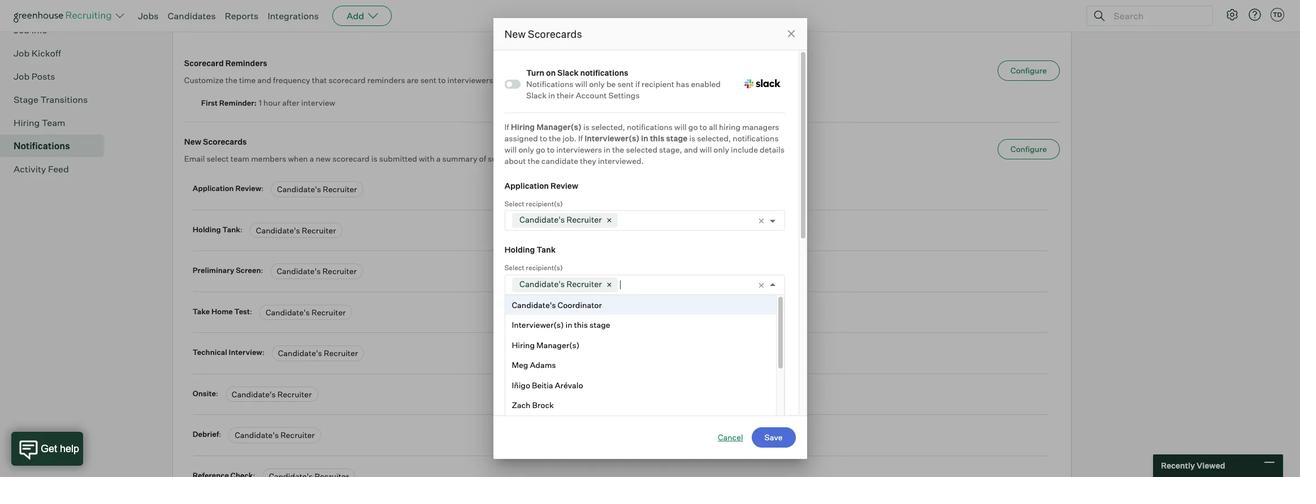 Task type: describe. For each thing, give the bounding box(es) containing it.
hiring manager(s)
[[512, 340, 580, 350]]

after
[[282, 98, 300, 108]]

activity
[[14, 163, 46, 175]]

candidates link
[[168, 10, 216, 21]]

select for preliminary
[[505, 328, 525, 336]]

will inside turn on slack notifications notifications will only be sent if recipient has enabled slack in their account settings
[[575, 79, 588, 89]]

2 manager(s) from the top
[[537, 340, 580, 350]]

select
[[207, 154, 229, 164]]

select recipient(s) for application
[[505, 199, 563, 208]]

jobs link
[[138, 10, 159, 21]]

will down all
[[700, 144, 712, 154]]

save button
[[752, 428, 796, 448]]

is selected, notifications will only go to interviewers in the selected stage, and will only include details about the candidate they interviewed.
[[505, 133, 785, 165]]

meg
[[512, 360, 528, 370]]

hiring team link
[[14, 116, 100, 129]]

the left time
[[225, 75, 238, 85]]

time
[[239, 75, 256, 85]]

review for application review
[[551, 181, 579, 190]]

be
[[607, 79, 616, 89]]

is for will
[[690, 133, 696, 143]]

configure image
[[1226, 8, 1240, 21]]

tank for holding tank
[[537, 245, 556, 254]]

details
[[760, 144, 785, 154]]

select for take
[[505, 392, 525, 400]]

members
[[251, 154, 286, 164]]

take for take home test :
[[193, 307, 210, 316]]

application review :
[[193, 184, 265, 193]]

0 vertical spatial interviewer(s) in this stage
[[585, 133, 688, 143]]

job kickoff link
[[14, 46, 100, 60]]

reminders
[[225, 58, 267, 68]]

is for if
[[584, 122, 590, 131]]

posts
[[32, 70, 55, 82]]

job posts link
[[14, 69, 100, 83]]

td button
[[1271, 8, 1285, 21]]

customize
[[184, 75, 224, 85]]

will inside 'is selected, notifications will go to all hiring managers assigned to the job. if'
[[675, 122, 687, 131]]

if hiring manager(s)
[[505, 122, 582, 131]]

0 horizontal spatial and
[[258, 75, 271, 85]]

first
[[201, 99, 218, 108]]

integrations link
[[268, 10, 319, 21]]

interview
[[301, 98, 335, 108]]

preliminary screen :
[[193, 266, 265, 275]]

job.
[[563, 133, 577, 143]]

meg adams
[[512, 360, 556, 370]]

preliminary for preliminary screen
[[505, 309, 550, 319]]

scorecard reminders
[[184, 58, 267, 68]]

new scorecards inside dialog
[[505, 28, 582, 40]]

job for job posts
[[14, 70, 30, 82]]

enabled
[[691, 79, 721, 89]]

hiring up assigned at the top left of the page
[[511, 122, 535, 131]]

candidate's coordinator
[[512, 300, 602, 310]]

0 horizontal spatial only
[[519, 144, 534, 154]]

with
[[419, 154, 435, 164]]

scorecards
[[590, 154, 631, 164]]

test for take home test
[[550, 373, 566, 383]]

1 vertical spatial new
[[184, 137, 201, 147]]

review for application review :
[[235, 184, 261, 193]]

include
[[731, 144, 758, 154]]

to inside is selected, notifications will only go to interviewers in the selected stage, and will only include details about the candidate they interviewed.
[[547, 144, 555, 154]]

the right the for
[[645, 154, 657, 164]]

notifications inside notifications "link"
[[14, 140, 70, 151]]

0 horizontal spatial interviewer(s)
[[512, 320, 564, 330]]

sent inside turn on slack notifications notifications will only be sent if recipient has enabled slack in their account settings
[[618, 79, 634, 89]]

take for take home test
[[505, 373, 523, 383]]

: inside first reminder : 1 hour after interview
[[254, 99, 257, 108]]

0 horizontal spatial new scorecards
[[184, 137, 247, 147]]

add button
[[333, 6, 392, 26]]

candidates
[[168, 10, 216, 21]]

only inside turn on slack notifications notifications will only be sent if recipient has enabled slack in their account settings
[[589, 79, 605, 89]]

scorecard for scorecard notifications
[[187, 20, 241, 35]]

2 a from the left
[[436, 154, 441, 164]]

preliminary for preliminary screen :
[[193, 266, 234, 275]]

configure for email select team members when a new scorecard is submitted with a summary of submitted and outstanding scorecards for the selected stage.
[[1011, 144, 1047, 154]]

configure for customize the time and frequency that scorecard reminders are sent to interviewers.
[[1011, 66, 1047, 75]]

1 vertical spatial stage
[[590, 320, 611, 330]]

info
[[32, 24, 47, 35]]

holding for holding tank :
[[193, 225, 221, 234]]

1 vertical spatial interviewer(s) in this stage
[[512, 320, 611, 330]]

overview
[[14, 1, 53, 12]]

email
[[184, 154, 205, 164]]

home for take home test :
[[212, 307, 233, 316]]

job info link
[[14, 23, 100, 37]]

reminder
[[219, 99, 254, 108]]

outstanding
[[543, 154, 588, 164]]

in down "coordinator"
[[566, 320, 573, 330]]

first reminder : 1 hour after interview
[[201, 98, 335, 108]]

go inside is selected, notifications will only go to interviewers in the selected stage, and will only include details about the candidate they interviewed.
[[536, 144, 546, 154]]

adams
[[530, 360, 556, 370]]

zach
[[512, 400, 531, 410]]

stage
[[14, 94, 38, 105]]

to right are
[[438, 75, 446, 85]]

application review
[[505, 181, 579, 190]]

beitia
[[532, 380, 553, 390]]

preliminary screen
[[505, 309, 578, 319]]

1 horizontal spatial and
[[528, 154, 542, 164]]

take home test :
[[193, 307, 254, 316]]

jobs
[[138, 10, 159, 21]]

select recipient(s) for preliminary
[[505, 328, 563, 336]]

application for application review
[[505, 181, 549, 190]]

in inside turn on slack notifications notifications will only be sent if recipient has enabled slack in their account settings
[[549, 90, 555, 100]]

hour
[[264, 98, 281, 108]]

summary
[[443, 154, 478, 164]]

interviewers
[[557, 144, 602, 154]]

kickoff
[[32, 47, 61, 59]]

save
[[765, 433, 783, 442]]

select for holding
[[505, 264, 525, 272]]

1 vertical spatial scorecard
[[333, 154, 370, 164]]

cancel
[[718, 433, 743, 442]]

iñigo beitia arévalo
[[512, 380, 583, 390]]

1 submitted from the left
[[379, 154, 417, 164]]

reports
[[225, 10, 259, 21]]

recipient(s) for home
[[526, 392, 563, 400]]

zach brock
[[512, 400, 554, 410]]

activity feed link
[[14, 162, 100, 176]]

new
[[316, 154, 331, 164]]

if
[[636, 79, 640, 89]]

1 a from the left
[[310, 154, 314, 164]]

debrief
[[193, 430, 219, 439]]

select for application
[[505, 199, 525, 208]]

job kickoff
[[14, 47, 61, 59]]

notifications link
[[14, 139, 100, 152]]

is selected, notifications will go to all hiring managers assigned to the job. if
[[505, 122, 780, 143]]

0 vertical spatial scorecard
[[329, 75, 366, 85]]

their
[[557, 90, 574, 100]]

team
[[42, 117, 65, 128]]



Task type: vqa. For each thing, say whether or not it's contained in the screenshot.
"ONLY"
yes



Task type: locate. For each thing, give the bounding box(es) containing it.
to
[[438, 75, 446, 85], [700, 122, 707, 131], [540, 133, 547, 143], [547, 144, 555, 154]]

tank inside new scorecards dialog
[[537, 245, 556, 254]]

1 vertical spatial slack
[[527, 90, 547, 100]]

1 vertical spatial is
[[690, 133, 696, 143]]

sent up settings
[[618, 79, 634, 89]]

1 horizontal spatial go
[[689, 122, 698, 131]]

reports link
[[225, 10, 259, 21]]

stage
[[666, 133, 688, 143], [590, 320, 611, 330]]

preliminary
[[193, 266, 234, 275], [505, 309, 550, 319]]

turn on slack notifications notifications will only be sent if recipient has enabled slack in their account settings
[[527, 68, 721, 100]]

test inside new scorecards dialog
[[550, 373, 566, 383]]

0 vertical spatial test
[[234, 307, 250, 316]]

only up account
[[589, 79, 605, 89]]

0 horizontal spatial sent
[[421, 75, 437, 85]]

scorecard right the new
[[333, 154, 370, 164]]

sent right are
[[421, 75, 437, 85]]

0 horizontal spatial holding
[[193, 225, 221, 234]]

about
[[505, 156, 526, 165]]

1 vertical spatial scorecards
[[203, 137, 247, 147]]

1 vertical spatial if
[[578, 133, 583, 143]]

2 vertical spatial notifications
[[733, 133, 779, 143]]

tank for holding tank :
[[223, 225, 240, 234]]

1 vertical spatial this
[[574, 320, 588, 330]]

0 vertical spatial manager(s)
[[537, 122, 582, 131]]

screen for preliminary screen
[[551, 309, 578, 319]]

1 vertical spatial tank
[[537, 245, 556, 254]]

0 vertical spatial interviewer(s)
[[585, 133, 640, 143]]

td
[[1273, 11, 1283, 19]]

customize the time and frequency that scorecard reminders are sent to interviewers.
[[184, 75, 496, 85]]

feed
[[48, 163, 69, 175]]

2 select recipient(s) from the top
[[505, 264, 563, 272]]

the
[[225, 75, 238, 85], [549, 133, 561, 143], [612, 144, 625, 154], [645, 154, 657, 164], [528, 156, 540, 165]]

home inside new scorecards dialog
[[525, 373, 548, 383]]

in up the for
[[641, 133, 649, 143]]

review down candidate
[[551, 181, 579, 190]]

go
[[689, 122, 698, 131], [536, 144, 546, 154]]

1 vertical spatial home
[[525, 373, 548, 383]]

1 vertical spatial scorecard
[[184, 58, 224, 68]]

interviewer(s) in this stage up the for
[[585, 133, 688, 143]]

0 horizontal spatial a
[[310, 154, 314, 164]]

0 horizontal spatial review
[[235, 184, 261, 193]]

0 horizontal spatial notifications
[[14, 140, 70, 151]]

only
[[589, 79, 605, 89], [519, 144, 534, 154], [714, 144, 730, 154]]

if right job.
[[578, 133, 583, 143]]

is right the new
[[371, 154, 378, 164]]

2 recipient(s) from the top
[[526, 264, 563, 272]]

1 horizontal spatial new
[[505, 28, 526, 40]]

1 vertical spatial take
[[505, 373, 523, 383]]

notifications inside turn on slack notifications notifications will only be sent if recipient has enabled slack in their account settings
[[581, 68, 629, 77]]

select recipient(s) for holding
[[505, 264, 563, 272]]

take down the meg
[[505, 373, 523, 383]]

account
[[576, 90, 607, 100]]

notifications down managers
[[733, 133, 779, 143]]

and right stage,
[[684, 144, 698, 154]]

preliminary up hiring manager(s) on the left bottom of the page
[[505, 309, 550, 319]]

holding inside new scorecards dialog
[[505, 245, 535, 254]]

1 horizontal spatial notifications
[[243, 20, 311, 35]]

0 horizontal spatial if
[[505, 122, 509, 131]]

recipient(s) for screen
[[526, 328, 563, 336]]

4 select recipient(s) from the top
[[505, 392, 563, 400]]

2 vertical spatial job
[[14, 70, 30, 82]]

slack
[[558, 68, 579, 77], [527, 90, 547, 100]]

stage up stage,
[[666, 133, 688, 143]]

notifications up be
[[581, 68, 629, 77]]

1 horizontal spatial holding
[[505, 245, 535, 254]]

email select team members when a new scorecard is submitted with a summary of submitted and outstanding scorecards for the selected stage.
[[184, 154, 715, 164]]

recipient(s) for review
[[526, 199, 563, 208]]

greenhouse recruiting image
[[14, 9, 115, 23]]

interviewer(s)
[[585, 133, 640, 143], [512, 320, 564, 330]]

recipient(s) for tank
[[526, 264, 563, 272]]

in left their at the left top
[[549, 90, 555, 100]]

activity feed
[[14, 163, 69, 175]]

0 vertical spatial selected,
[[592, 122, 625, 131]]

1 vertical spatial job
[[14, 47, 30, 59]]

selected inside is selected, notifications will only go to interviewers in the selected stage, and will only include details about the candidate they interviewed.
[[626, 144, 658, 154]]

1 manager(s) from the top
[[537, 122, 582, 131]]

assigned
[[505, 133, 538, 143]]

0 vertical spatial stage
[[666, 133, 688, 143]]

4 select from the top
[[505, 392, 525, 400]]

holding tank
[[505, 245, 556, 254]]

to up candidate
[[547, 144, 555, 154]]

when
[[288, 154, 308, 164]]

viewed
[[1197, 461, 1226, 471]]

hiring
[[719, 122, 741, 131]]

the up the interviewed.
[[612, 144, 625, 154]]

2 horizontal spatial and
[[684, 144, 698, 154]]

0 horizontal spatial this
[[574, 320, 588, 330]]

0 vertical spatial job
[[14, 24, 30, 35]]

managers
[[743, 122, 780, 131]]

notifications inside is selected, notifications will only go to interviewers in the selected stage, and will only include details about the candidate they interviewed.
[[733, 133, 779, 143]]

new scorecards up on
[[505, 28, 582, 40]]

0 horizontal spatial screen
[[236, 266, 261, 275]]

only down assigned at the top left of the page
[[519, 144, 534, 154]]

scorecards up on
[[528, 28, 582, 40]]

0 horizontal spatial selected
[[626, 144, 658, 154]]

1 vertical spatial screen
[[551, 309, 578, 319]]

scorecards up select
[[203, 137, 247, 147]]

screen up take home test :
[[236, 266, 261, 275]]

0 horizontal spatial home
[[212, 307, 233, 316]]

recipient(s) up hiring manager(s) on the left bottom of the page
[[526, 328, 563, 336]]

0 vertical spatial holding
[[193, 225, 221, 234]]

2 horizontal spatial is
[[690, 133, 696, 143]]

the right the about
[[528, 156, 540, 165]]

1 select recipient(s) from the top
[[505, 199, 563, 208]]

new scorecards
[[505, 28, 582, 40], [184, 137, 247, 147]]

0 vertical spatial is
[[584, 122, 590, 131]]

1 vertical spatial manager(s)
[[537, 340, 580, 350]]

0 horizontal spatial is
[[371, 154, 378, 164]]

preliminary down holding tank :
[[193, 266, 234, 275]]

1 vertical spatial holding
[[505, 245, 535, 254]]

select down application review on the left of page
[[505, 199, 525, 208]]

2 horizontal spatial notifications
[[527, 79, 574, 89]]

debrief :
[[193, 430, 223, 439]]

to down if hiring manager(s)
[[540, 133, 547, 143]]

4 recipient(s) from the top
[[526, 392, 563, 400]]

test up interview
[[234, 307, 250, 316]]

scorecards inside dialog
[[528, 28, 582, 40]]

0 vertical spatial tank
[[223, 225, 240, 234]]

select recipient(s) up hiring manager(s) on the left bottom of the page
[[505, 328, 563, 336]]

2 vertical spatial notifications
[[14, 140, 70, 151]]

if up assigned at the top left of the page
[[505, 122, 509, 131]]

1 vertical spatial configure
[[1011, 144, 1047, 154]]

application for application review :
[[193, 184, 234, 193]]

3 select recipient(s) from the top
[[505, 328, 563, 336]]

recently viewed
[[1162, 461, 1226, 471]]

interviewer(s) down preliminary screen
[[512, 320, 564, 330]]

this up stage,
[[650, 133, 665, 143]]

has
[[676, 79, 690, 89]]

select
[[505, 199, 525, 208], [505, 264, 525, 272], [505, 328, 525, 336], [505, 392, 525, 400]]

will up the about
[[505, 144, 517, 154]]

home down preliminary screen :
[[212, 307, 233, 316]]

to left all
[[700, 122, 707, 131]]

recipient(s) down 'holding tank'
[[526, 264, 563, 272]]

screen for preliminary screen :
[[236, 266, 261, 275]]

stage.
[[692, 154, 715, 164]]

will
[[575, 79, 588, 89], [675, 122, 687, 131], [505, 144, 517, 154], [700, 144, 712, 154]]

select recipient(s) down 'holding tank'
[[505, 264, 563, 272]]

screen inside new scorecards dialog
[[551, 309, 578, 319]]

arévalo
[[555, 380, 583, 390]]

select down iñigo
[[505, 392, 525, 400]]

manager(s) up adams
[[537, 340, 580, 350]]

slack right on
[[558, 68, 579, 77]]

0 vertical spatial configure button
[[998, 61, 1060, 81]]

hiring up the meg
[[512, 340, 535, 350]]

1 horizontal spatial selected
[[658, 154, 690, 164]]

2 vertical spatial is
[[371, 154, 378, 164]]

review inside new scorecards dialog
[[551, 181, 579, 190]]

is up stage.
[[690, 133, 696, 143]]

1 vertical spatial selected,
[[697, 133, 731, 143]]

notifications
[[581, 68, 629, 77], [627, 122, 673, 131], [733, 133, 779, 143]]

review down team
[[235, 184, 261, 193]]

1 horizontal spatial slack
[[558, 68, 579, 77]]

application down select
[[193, 184, 234, 193]]

selected, inside 'is selected, notifications will go to all hiring managers assigned to the job. if'
[[592, 122, 625, 131]]

job for job info
[[14, 24, 30, 35]]

1 configure from the top
[[1011, 66, 1047, 75]]

is inside 'is selected, notifications will go to all hiring managers assigned to the job. if'
[[584, 122, 590, 131]]

notifications for job.
[[627, 122, 673, 131]]

1
[[259, 98, 262, 108]]

screen up hiring manager(s) on the left bottom of the page
[[551, 309, 578, 319]]

0 horizontal spatial preliminary
[[193, 266, 234, 275]]

scorecard for scorecard reminders
[[184, 58, 224, 68]]

0 vertical spatial preliminary
[[193, 266, 234, 275]]

new scorecards up select
[[184, 137, 247, 147]]

application inside new scorecards dialog
[[505, 181, 549, 190]]

is inside is selected, notifications will only go to interviewers in the selected stage, and will only include details about the candidate they interviewed.
[[690, 133, 696, 143]]

in inside is selected, notifications will only go to interviewers in the selected stage, and will only include details about the candidate they interviewed.
[[604, 144, 611, 154]]

job left posts
[[14, 70, 30, 82]]

if inside 'is selected, notifications will go to all hiring managers assigned to the job. if'
[[578, 133, 583, 143]]

2 job from the top
[[14, 47, 30, 59]]

1 horizontal spatial stage
[[666, 133, 688, 143]]

2 submitted from the left
[[488, 154, 526, 164]]

1 configure button from the top
[[998, 61, 1060, 81]]

Search text field
[[1111, 8, 1203, 24]]

1 horizontal spatial preliminary
[[505, 309, 550, 319]]

selected, down all
[[697, 133, 731, 143]]

selected
[[626, 144, 658, 154], [658, 154, 690, 164]]

0 vertical spatial screen
[[236, 266, 261, 275]]

all
[[709, 122, 718, 131]]

candidate's recruiter
[[277, 184, 357, 194], [520, 215, 602, 225], [256, 225, 336, 235], [277, 266, 357, 276], [520, 279, 602, 289], [266, 307, 346, 317], [520, 343, 602, 353], [278, 348, 358, 358], [232, 389, 312, 399], [520, 407, 602, 418], [235, 430, 315, 440]]

stage down "coordinator"
[[590, 320, 611, 330]]

0 vertical spatial scorecards
[[528, 28, 582, 40]]

2 select from the top
[[505, 264, 525, 272]]

select recipient(s) down the beitia
[[505, 392, 563, 400]]

configure button for email select team members when a new scorecard is submitted with a summary of submitted and outstanding scorecards for the selected stage.
[[998, 139, 1060, 160]]

a left the new
[[310, 154, 314, 164]]

0 horizontal spatial scorecards
[[203, 137, 247, 147]]

scorecard right that
[[329, 75, 366, 85]]

submitted left with
[[379, 154, 417, 164]]

test for take home test :
[[234, 307, 250, 316]]

2 horizontal spatial only
[[714, 144, 730, 154]]

recipient(s) down application review on the left of page
[[526, 199, 563, 208]]

holding
[[193, 225, 221, 234], [505, 245, 535, 254]]

and right the about
[[528, 154, 542, 164]]

configure button for customize the time and frequency that scorecard reminders are sent to interviewers.
[[998, 61, 1060, 81]]

job left kickoff
[[14, 47, 30, 59]]

1 horizontal spatial only
[[589, 79, 605, 89]]

hiring for hiring manager(s)
[[512, 340, 535, 350]]

recently
[[1162, 461, 1196, 471]]

0 horizontal spatial slack
[[527, 90, 547, 100]]

job posts
[[14, 70, 55, 82]]

notifications inside turn on slack notifications notifications will only be sent if recipient has enabled slack in their account settings
[[527, 79, 574, 89]]

0 vertical spatial slack
[[558, 68, 579, 77]]

they
[[580, 156, 597, 165]]

is up interviewers
[[584, 122, 590, 131]]

on
[[546, 68, 556, 77]]

take up the technical
[[193, 307, 210, 316]]

notifications up is selected, notifications will only go to interviewers in the selected stage, and will only include details about the candidate they interviewed.
[[627, 122, 673, 131]]

0 vertical spatial home
[[212, 307, 233, 316]]

1 horizontal spatial scorecards
[[528, 28, 582, 40]]

job inside 'link'
[[14, 47, 30, 59]]

0 horizontal spatial test
[[234, 307, 250, 316]]

tank up the candidate's coordinator
[[537, 245, 556, 254]]

home down meg adams
[[525, 373, 548, 383]]

home
[[212, 307, 233, 316], [525, 373, 548, 383]]

1 horizontal spatial sent
[[618, 79, 634, 89]]

add
[[347, 10, 364, 21]]

transitions
[[40, 94, 88, 105]]

new scorecards dialog
[[493, 18, 807, 477]]

1 recipient(s) from the top
[[526, 199, 563, 208]]

1 horizontal spatial interviewer(s)
[[585, 133, 640, 143]]

1 horizontal spatial is
[[584, 122, 590, 131]]

recruiter
[[323, 184, 357, 194], [567, 215, 602, 225], [302, 225, 336, 235], [323, 266, 357, 276], [567, 279, 602, 289], [312, 307, 346, 317], [567, 343, 602, 353], [324, 348, 358, 358], [278, 389, 312, 399], [567, 407, 602, 418], [281, 430, 315, 440]]

in up the interviewed.
[[604, 144, 611, 154]]

notifications for and
[[733, 133, 779, 143]]

go left all
[[689, 122, 698, 131]]

stage,
[[659, 144, 683, 154]]

go inside 'is selected, notifications will go to all hiring managers assigned to the job. if'
[[689, 122, 698, 131]]

only left include
[[714, 144, 730, 154]]

2 configure from the top
[[1011, 144, 1047, 154]]

notifications
[[243, 20, 311, 35], [527, 79, 574, 89], [14, 140, 70, 151]]

1 vertical spatial configure button
[[998, 139, 1060, 160]]

1 job from the top
[[14, 24, 30, 35]]

hiring down stage
[[14, 117, 40, 128]]

home for take home test
[[525, 373, 548, 383]]

stage transitions
[[14, 94, 88, 105]]

recipient(s)
[[526, 199, 563, 208], [526, 264, 563, 272], [526, 328, 563, 336], [526, 392, 563, 400]]

select down 'holding tank'
[[505, 264, 525, 272]]

1 horizontal spatial if
[[578, 133, 583, 143]]

0 horizontal spatial take
[[193, 307, 210, 316]]

0 vertical spatial notifications
[[243, 20, 311, 35]]

iñigo
[[512, 380, 531, 390]]

3 select from the top
[[505, 328, 525, 336]]

frequency
[[273, 75, 310, 85]]

0 horizontal spatial application
[[193, 184, 234, 193]]

select down preliminary screen
[[505, 328, 525, 336]]

configure button
[[998, 61, 1060, 81], [998, 139, 1060, 160]]

slack down turn
[[527, 90, 547, 100]]

candidate
[[542, 156, 579, 165]]

new inside dialog
[[505, 28, 526, 40]]

onsite
[[193, 389, 216, 398]]

:
[[254, 99, 257, 108], [261, 184, 264, 193], [240, 225, 243, 234], [261, 266, 263, 275], [250, 307, 252, 316], [262, 348, 265, 357], [216, 389, 218, 398], [219, 430, 221, 439]]

0 vertical spatial if
[[505, 122, 509, 131]]

manager(s) up job.
[[537, 122, 582, 131]]

selected left stage.
[[658, 154, 690, 164]]

go up candidate
[[536, 144, 546, 154]]

brock
[[532, 400, 554, 410]]

take inside new scorecards dialog
[[505, 373, 523, 383]]

recipient(s) down the beitia
[[526, 392, 563, 400]]

and inside is selected, notifications will only go to interviewers in the selected stage, and will only include details about the candidate they interviewed.
[[684, 144, 698, 154]]

0 vertical spatial scorecard
[[187, 20, 241, 35]]

1 horizontal spatial application
[[505, 181, 549, 190]]

interviewer(s) in this stage down the candidate's coordinator
[[512, 320, 611, 330]]

0 horizontal spatial new
[[184, 137, 201, 147]]

selected, for if
[[592, 122, 625, 131]]

the inside 'is selected, notifications will go to all hiring managers assigned to the job. if'
[[549, 133, 561, 143]]

holding for holding tank
[[505, 245, 535, 254]]

tank down 'application review :'
[[223, 225, 240, 234]]

the left job.
[[549, 133, 561, 143]]

scorecard notifications
[[187, 20, 311, 35]]

1 vertical spatial notifications
[[627, 122, 673, 131]]

take
[[193, 307, 210, 316], [505, 373, 523, 383]]

selected down 'is selected, notifications will go to all hiring managers assigned to the job. if'
[[626, 144, 658, 154]]

selected, inside is selected, notifications will only go to interviewers in the selected stage, and will only include details about the candidate they interviewed.
[[697, 133, 731, 143]]

job for job kickoff
[[14, 47, 30, 59]]

1 horizontal spatial home
[[525, 373, 548, 383]]

1 horizontal spatial selected,
[[697, 133, 731, 143]]

3 job from the top
[[14, 70, 30, 82]]

selected,
[[592, 122, 625, 131], [697, 133, 731, 143]]

interviewer(s) in this stage
[[585, 133, 688, 143], [512, 320, 611, 330]]

of
[[479, 154, 486, 164]]

1 select from the top
[[505, 199, 525, 208]]

for
[[633, 154, 643, 164]]

1 vertical spatial interviewer(s)
[[512, 320, 564, 330]]

notifications inside 'is selected, notifications will go to all hiring managers assigned to the job. if'
[[627, 122, 673, 131]]

are
[[407, 75, 419, 85]]

3 recipient(s) from the top
[[526, 328, 563, 336]]

this down "coordinator"
[[574, 320, 588, 330]]

scorecard
[[187, 20, 241, 35], [184, 58, 224, 68]]

1 horizontal spatial submitted
[[488, 154, 526, 164]]

interviewer(s) up "scorecards"
[[585, 133, 640, 143]]

in
[[549, 90, 555, 100], [641, 133, 649, 143], [604, 144, 611, 154], [566, 320, 573, 330]]

1 vertical spatial preliminary
[[505, 309, 550, 319]]

will up stage,
[[675, 122, 687, 131]]

reminders
[[367, 75, 405, 85]]

and right time
[[258, 75, 271, 85]]

onsite :
[[193, 389, 220, 398]]

0 horizontal spatial go
[[536, 144, 546, 154]]

1 horizontal spatial screen
[[551, 309, 578, 319]]

hiring for hiring team
[[14, 117, 40, 128]]

select recipient(s) for take
[[505, 392, 563, 400]]

0 vertical spatial notifications
[[581, 68, 629, 77]]

select recipient(s) down application review on the left of page
[[505, 199, 563, 208]]

coordinator
[[558, 300, 602, 310]]

test down adams
[[550, 373, 566, 383]]

application down the about
[[505, 181, 549, 190]]

submitted right of
[[488, 154, 526, 164]]

a right with
[[436, 154, 441, 164]]

overview link
[[14, 0, 100, 13]]

td button
[[1269, 6, 1287, 24]]

1 vertical spatial test
[[550, 373, 566, 383]]

job left info
[[14, 24, 30, 35]]

interviewers.
[[448, 75, 496, 85]]

1 vertical spatial notifications
[[527, 79, 574, 89]]

recipient
[[642, 79, 675, 89]]

selected, for will
[[697, 133, 731, 143]]

1 horizontal spatial tank
[[537, 245, 556, 254]]

1 horizontal spatial new scorecards
[[505, 28, 582, 40]]

selected, up "scorecards"
[[592, 122, 625, 131]]

take home test
[[505, 373, 566, 383]]

2 configure button from the top
[[998, 139, 1060, 160]]

0 vertical spatial this
[[650, 133, 665, 143]]

0 vertical spatial go
[[689, 122, 698, 131]]

will up account
[[575, 79, 588, 89]]

0 horizontal spatial selected,
[[592, 122, 625, 131]]

1 horizontal spatial a
[[436, 154, 441, 164]]

preliminary inside new scorecards dialog
[[505, 309, 550, 319]]



